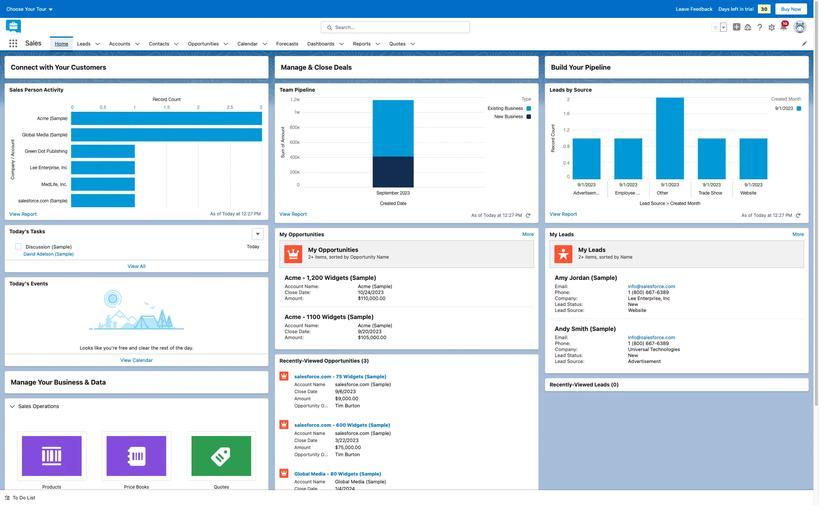 Task type: locate. For each thing, give the bounding box(es) containing it.
1 (800) 667-6389
[[628, 289, 669, 295], [628, 340, 669, 346]]

0 vertical spatial lead source:
[[555, 307, 585, 313]]

by up acme - 1,200 widgets (sample)
[[344, 254, 349, 260]]

0 horizontal spatial report
[[22, 211, 37, 217]]

account name: down 1100
[[285, 322, 319, 328]]

1 667- from the top
[[646, 289, 657, 295]]

name: for 1,200
[[305, 283, 319, 289]]

adelson
[[37, 251, 54, 257]]

buy now
[[782, 6, 802, 12]]

1 the from the left
[[151, 345, 158, 351]]

1 info@salesforce.com link from the top
[[628, 283, 675, 289]]

0 horizontal spatial view report link
[[9, 211, 37, 217]]

1 vertical spatial new
[[628, 352, 638, 358]]

source
[[574, 86, 592, 93]]

status: down the smith
[[567, 352, 583, 358]]

today's
[[9, 228, 29, 234]]

date
[[308, 389, 318, 394], [308, 437, 318, 443], [308, 486, 318, 492]]

0 vertical spatial phone:
[[555, 289, 571, 295]]

1 vertical spatial tim
[[335, 451, 344, 457]]

text default image down search... button in the top of the page
[[410, 41, 415, 47]]

& up team pipeline
[[308, 63, 313, 71]]

quotes inside button
[[214, 484, 229, 490]]

1 (800) 667-6389 for amy jordan (sample)
[[628, 289, 669, 295]]

2+ up the "1,200"
[[308, 254, 314, 260]]

view report link up the today's
[[9, 211, 37, 217]]

by up the amy jordan (sample) at the right of the page
[[614, 254, 619, 260]]

1 vertical spatial acme (sample)
[[358, 322, 393, 328]]

1 horizontal spatial 2+
[[579, 254, 584, 260]]

1 (800) 667-6389 up website
[[628, 289, 669, 295]]

dashboards list item
[[303, 37, 349, 50]]

account name down salesforce.com - 600 widgets (sample)
[[295, 430, 325, 436]]

leads inside 'list item'
[[77, 40, 91, 46]]

today's tasks
[[9, 228, 45, 234]]

sorted inside my opportunities 2+ items, sorted by opportunity name
[[329, 254, 343, 260]]

2 horizontal spatial as of today at 12:​27 pm
[[742, 213, 793, 218]]

0 vertical spatial info@salesforce.com
[[628, 283, 675, 289]]

2 company: from the top
[[555, 346, 578, 352]]

view report link up my leads
[[550, 211, 577, 220]]

account name down global media - 80 widgets (sample)
[[295, 479, 325, 485]]

account for salesforce.com - 600 widgets (sample)
[[295, 430, 312, 436]]

0 horizontal spatial sorted
[[329, 254, 343, 260]]

text default image inside to do list button
[[4, 495, 10, 500]]

more link for build your pipeline
[[793, 231, 805, 237]]

close date for salesforce.com - 75 widgets (sample)
[[295, 389, 318, 394]]

view
[[9, 211, 20, 217], [280, 211, 290, 217], [550, 211, 561, 217], [128, 263, 139, 269], [120, 357, 131, 363]]

items, inside my leads 2+ items, sorted by name
[[585, 254, 598, 260]]

1 vertical spatial 1
[[628, 340, 631, 346]]

manage your business & data
[[11, 378, 106, 386]]

1 source: from the top
[[567, 307, 585, 313]]

clear
[[139, 345, 150, 351]]

0 horizontal spatial recently-
[[280, 358, 304, 364]]

2 amount: from the top
[[285, 334, 304, 340]]

lead status:
[[555, 301, 583, 307], [555, 352, 583, 358]]

amount for salesforce.com - 600 widgets (sample)
[[295, 445, 311, 450]]

1 vertical spatial manage
[[11, 378, 36, 386]]

owner
[[321, 403, 335, 409], [321, 452, 335, 457]]

1 horizontal spatial as of today at 12:​27 pm
[[472, 213, 522, 218]]

status: for jordan
[[567, 301, 583, 307]]

text default image down search...
[[339, 41, 344, 47]]

1 (800) 667-6389 up advertisement
[[628, 340, 669, 346]]

sales inside sales operations 'dropdown button'
[[18, 403, 31, 409]]

close for salesforce.com - 75 widgets (sample)
[[295, 389, 306, 394]]

2 more link from the left
[[793, 231, 805, 237]]

status:
[[567, 301, 583, 307], [567, 352, 583, 358]]

view report link up my opportunities
[[280, 211, 307, 220]]

1 horizontal spatial manage
[[281, 63, 307, 71]]

1 vertical spatial 667-
[[646, 340, 657, 346]]

with
[[39, 63, 53, 71]]

0 vertical spatial close date:
[[285, 289, 311, 295]]

2 vertical spatial opportunity
[[295, 452, 320, 457]]

1 vertical spatial amount
[[295, 445, 311, 450]]

2 source: from the top
[[567, 358, 585, 364]]

tasks
[[30, 228, 45, 234]]

1 for amy jordan (sample)
[[628, 289, 631, 295]]

email: down the andy on the right of the page
[[555, 334, 569, 340]]

acme (sample) up the $105,000.00
[[358, 322, 393, 328]]

info@salesforce.com link up "universal technologies"
[[628, 334, 675, 340]]

sorted for close
[[329, 254, 343, 260]]

list
[[50, 37, 814, 50]]

2 opportunity owner tim burton from the top
[[295, 451, 360, 457]]

view for connect with your customers
[[9, 211, 20, 217]]

1 amount from the top
[[295, 396, 311, 402]]

account for salesforce.com - 75 widgets (sample)
[[295, 382, 312, 387]]

report up my leads
[[562, 211, 577, 217]]

company: down amy
[[555, 295, 578, 301]]

date for $75,000.00
[[308, 437, 318, 443]]

text default image
[[174, 41, 179, 47], [223, 41, 229, 47], [339, 41, 344, 47], [410, 41, 415, 47], [4, 495, 10, 500]]

burton down "$75,000.00" at the bottom of page
[[345, 451, 360, 457]]

by inside my leads 2+ items, sorted by name
[[614, 254, 619, 260]]

2 horizontal spatial pm
[[786, 213, 793, 218]]

1 report from the left
[[22, 211, 37, 217]]

lead source: up recently-viewed leads (0)
[[555, 358, 585, 364]]

2 name: from the top
[[305, 322, 319, 328]]

acme (sample) up '$110,000.00'
[[358, 283, 393, 289]]

text default image right "contacts" in the left top of the page
[[174, 41, 179, 47]]

close for global media - 80 widgets (sample)
[[295, 486, 306, 492]]

more
[[523, 231, 534, 237], [793, 231, 805, 237]]

1 items, from the left
[[315, 254, 328, 260]]

search...
[[335, 24, 355, 30]]

opportunity owner tim burton for $75,000.00
[[295, 451, 360, 457]]

pipeline up source on the right top
[[585, 63, 611, 71]]

600
[[336, 422, 346, 428]]

account name: for 1100
[[285, 322, 319, 328]]

0 vertical spatial viewed
[[304, 358, 323, 364]]

6389 right the lee
[[657, 289, 669, 295]]

media
[[311, 471, 326, 477], [351, 479, 365, 485]]

at for build your pipeline
[[768, 213, 772, 218]]

2 status: from the top
[[567, 352, 583, 358]]

2 close date from the top
[[295, 437, 318, 443]]

as of today at 12:​27 pm for manage & close deals
[[472, 213, 522, 218]]

$110,000.00
[[358, 295, 386, 301]]

6389 right universal
[[657, 340, 669, 346]]

dashboards link
[[303, 37, 339, 50]]

viewed up salesforce.com - 75 widgets (sample)
[[304, 358, 323, 364]]

0 vertical spatial acme (sample)
[[358, 283, 393, 289]]

the left day.
[[176, 345, 183, 351]]

manage up sales operations
[[11, 378, 36, 386]]

1 vertical spatial status:
[[567, 352, 583, 358]]

opportunity inside my opportunities 2+ items, sorted by opportunity name
[[350, 254, 376, 260]]

0 vertical spatial salesforce.com (sample)
[[335, 381, 391, 387]]

widgets for 1,200
[[325, 274, 349, 281]]

close date: for 1100
[[285, 328, 311, 334]]

6389
[[657, 289, 669, 295], [657, 340, 669, 346]]

1
[[628, 289, 631, 295], [628, 340, 631, 346]]

account name down recently-viewed opportunities (3)
[[295, 382, 325, 387]]

1 close date from the top
[[295, 389, 318, 394]]

name: down the "1,200"
[[305, 283, 319, 289]]

info@salesforce.com up "universal technologies"
[[628, 334, 675, 340]]

3 view report from the left
[[550, 211, 577, 217]]

0 vertical spatial amount:
[[285, 295, 304, 301]]

your left tour at the top of page
[[25, 6, 35, 12]]

company: down the andy on the right of the page
[[555, 346, 578, 352]]

pm for manage
[[516, 213, 522, 218]]

2 items, from the left
[[585, 254, 598, 260]]

1 company: from the top
[[555, 295, 578, 301]]

recently-
[[280, 358, 304, 364], [550, 381, 575, 388]]

1 1 (800) 667-6389 from the top
[[628, 289, 669, 295]]

opportunities list item
[[184, 37, 233, 50]]

amount: for acme - 1100 widgets (sample)
[[285, 334, 304, 340]]

1 up advertisement
[[628, 340, 631, 346]]

0 horizontal spatial more link
[[523, 231, 534, 237]]

text default image for contacts
[[174, 41, 179, 47]]

2 email: from the top
[[555, 334, 569, 340]]

2 owner from the top
[[321, 452, 335, 457]]

widgets right 1100
[[322, 314, 346, 320]]

2 667- from the top
[[646, 340, 657, 346]]

david
[[23, 251, 35, 257]]

account name: for 1,200
[[285, 283, 319, 289]]

1 horizontal spatial media
[[351, 479, 365, 485]]

0 horizontal spatial &
[[85, 378, 89, 386]]

sales for sales
[[25, 39, 41, 47]]

2 horizontal spatial view report link
[[550, 211, 577, 220]]

report up my opportunities
[[292, 211, 307, 217]]

1 vertical spatial quotes
[[214, 484, 229, 490]]

close date: down 1100
[[285, 328, 311, 334]]

1 amount: from the top
[[285, 295, 304, 301]]

0 vertical spatial opportunity
[[350, 254, 376, 260]]

0 vertical spatial account name
[[295, 382, 325, 387]]

widgets
[[325, 274, 349, 281], [322, 314, 346, 320], [343, 373, 363, 379], [347, 422, 367, 428], [338, 471, 358, 477]]

lead status: up the andy on the right of the page
[[555, 301, 583, 307]]

view up the today's
[[9, 211, 20, 217]]

1 vertical spatial name:
[[305, 322, 319, 328]]

1 new from the top
[[628, 301, 638, 307]]

1 horizontal spatial pm
[[516, 213, 522, 218]]

1 account name: from the top
[[285, 283, 319, 289]]

report for customers
[[22, 211, 37, 217]]

1 vertical spatial amount:
[[285, 334, 304, 340]]

pipeline right team
[[295, 86, 315, 93]]

view report link
[[9, 211, 37, 217], [280, 211, 307, 220], [550, 211, 577, 220]]

0 horizontal spatial 2+
[[308, 254, 314, 260]]

lee enterprise, inc
[[628, 295, 670, 301]]

opportunity for salesforce.com - 75 widgets (sample)
[[295, 403, 320, 409]]

2 phone: from the top
[[555, 340, 571, 346]]

2 burton from the top
[[345, 451, 360, 457]]

2 more from the left
[[793, 231, 805, 237]]

opportunity owner tim burton down "$9,000.00"
[[295, 403, 360, 409]]

quotes
[[390, 40, 406, 46], [214, 484, 229, 490]]

667- left inc
[[646, 289, 657, 295]]

3 close date from the top
[[295, 486, 318, 492]]

quotes list item
[[385, 37, 420, 50]]

salesforce.com up 9/6/2023
[[335, 381, 369, 387]]

accounts list item
[[105, 37, 145, 50]]

2 sorted from the left
[[599, 254, 613, 260]]

1 horizontal spatial items,
[[585, 254, 598, 260]]

1 lead source: from the top
[[555, 307, 585, 313]]

choose
[[6, 6, 24, 12]]

1 vertical spatial info@salesforce.com
[[628, 334, 675, 340]]

inc
[[664, 295, 670, 301]]

1 vertical spatial pipeline
[[295, 86, 315, 93]]

2 (800) from the top
[[632, 340, 645, 346]]

2 acme (sample) from the top
[[358, 322, 393, 328]]

text default image inside quotes list item
[[410, 41, 415, 47]]

tim down "$9,000.00"
[[335, 403, 344, 409]]

1 phone: from the top
[[555, 289, 571, 295]]

source: for smith
[[567, 358, 585, 364]]

close date for salesforce.com - 600 widgets (sample)
[[295, 437, 318, 443]]

connect with your customers
[[11, 63, 106, 71]]

data
[[91, 378, 106, 386]]

1 status: from the top
[[567, 301, 583, 307]]

1 sorted from the left
[[329, 254, 343, 260]]

my opportunities link
[[280, 231, 324, 237]]

pm
[[254, 211, 261, 217], [516, 213, 522, 218], [786, 213, 793, 218]]

1 view report link from the left
[[9, 211, 37, 217]]

1 vertical spatial (800)
[[632, 340, 645, 346]]

salesforce.com (sample)
[[335, 381, 391, 387], [335, 430, 391, 436]]

& left data
[[85, 378, 89, 386]]

1 vertical spatial opportunity
[[295, 403, 320, 409]]

1 1 from the top
[[628, 289, 631, 295]]

1 owner from the top
[[321, 403, 335, 409]]

2 date from the top
[[308, 437, 318, 443]]

0 vertical spatial info@salesforce.com link
[[628, 283, 675, 289]]

2 salesforce.com (sample) from the top
[[335, 430, 391, 436]]

looks like you're free and clear the rest of the day.
[[80, 345, 193, 351]]

1 more link from the left
[[523, 231, 534, 237]]

$105,000.00
[[358, 334, 387, 340]]

1 close date: from the top
[[285, 289, 311, 295]]

1 horizontal spatial 12:​27
[[503, 213, 514, 218]]

2 2+ from the left
[[579, 254, 584, 260]]

2 date: from the top
[[299, 328, 311, 334]]

by for build your pipeline
[[614, 254, 619, 260]]

0 vertical spatial manage
[[281, 63, 307, 71]]

1 horizontal spatial the
[[176, 345, 183, 351]]

1 tim from the top
[[335, 403, 344, 409]]

close date for global media - 80 widgets (sample)
[[295, 486, 318, 492]]

2 amount from the top
[[295, 445, 311, 450]]

3 account name from the top
[[295, 479, 325, 485]]

sales left person
[[9, 86, 23, 93]]

global left 80 at the bottom left of the page
[[295, 471, 310, 477]]

sales up connect
[[25, 39, 41, 47]]

owner for $9,000.00
[[321, 403, 335, 409]]

widgets for 1100
[[322, 314, 346, 320]]

1 date from the top
[[308, 389, 318, 394]]

2+ up jordan
[[579, 254, 584, 260]]

my leads link
[[550, 231, 574, 237]]

viewed
[[304, 358, 323, 364], [575, 381, 593, 388]]

2 1 (800) 667-6389 from the top
[[628, 340, 669, 346]]

0 vertical spatial global
[[295, 471, 310, 477]]

2 horizontal spatial report
[[562, 211, 577, 217]]

2 horizontal spatial view report
[[550, 211, 577, 217]]

close
[[315, 63, 333, 71], [285, 289, 298, 295], [285, 328, 298, 334], [295, 389, 306, 394], [295, 437, 306, 443], [295, 486, 306, 492]]

2+ inside my leads 2+ items, sorted by name
[[579, 254, 584, 260]]

view left all
[[128, 263, 139, 269]]

source: for jordan
[[567, 307, 585, 313]]

0 vertical spatial amount
[[295, 396, 311, 402]]

tim
[[335, 403, 344, 409], [335, 451, 344, 457]]

owner for $75,000.00
[[321, 452, 335, 457]]

your
[[25, 6, 35, 12], [55, 63, 70, 71], [569, 63, 584, 71], [38, 378, 53, 386]]

widgets right 75
[[343, 373, 363, 379]]

manage up team pipeline
[[281, 63, 307, 71]]

leads
[[77, 40, 91, 46], [550, 86, 565, 93], [559, 231, 574, 237], [589, 246, 606, 253], [595, 381, 610, 388]]

business
[[54, 378, 83, 386]]

your inside choose your tour popup button
[[25, 6, 35, 12]]

by
[[566, 86, 573, 93], [344, 254, 349, 260], [614, 254, 619, 260]]

my for my opportunities 2+ items, sorted by opportunity name
[[308, 246, 317, 253]]

david adelson (sample) link
[[23, 251, 74, 257]]

1 salesforce.com (sample) from the top
[[335, 381, 391, 387]]

text default image inside leads 'list item'
[[95, 41, 100, 47]]

1 email: from the top
[[555, 283, 569, 289]]

my for my leads 2+ items, sorted by name
[[579, 246, 587, 253]]

in
[[740, 6, 744, 12]]

text default image
[[95, 41, 100, 47], [135, 41, 140, 47], [262, 41, 268, 47], [375, 41, 381, 47], [526, 213, 531, 218], [796, 213, 801, 218], [9, 404, 15, 410]]

sales left operations
[[18, 403, 31, 409]]

sorted up the amy jordan (sample) at the right of the page
[[599, 254, 613, 260]]

2 info@salesforce.com from the top
[[628, 334, 675, 340]]

new
[[628, 301, 638, 307], [628, 352, 638, 358]]

manage & close deals
[[281, 63, 352, 71]]

leads link
[[73, 37, 95, 50]]

view up my leads
[[550, 211, 561, 217]]

(800) up website
[[632, 289, 645, 295]]

1 horizontal spatial more
[[793, 231, 805, 237]]

account name for salesforce.com - 75 widgets (sample)
[[295, 382, 325, 387]]

account name
[[295, 382, 325, 387], [295, 430, 325, 436], [295, 479, 325, 485]]

2+ inside my opportunities 2+ items, sorted by opportunity name
[[308, 254, 314, 260]]

1 name: from the top
[[305, 283, 319, 289]]

2 lead source: from the top
[[555, 358, 585, 364]]

- left the "1,200"
[[303, 274, 305, 281]]

1 vertical spatial media
[[351, 479, 365, 485]]

1 vertical spatial 6389
[[657, 340, 669, 346]]

1 6389 from the top
[[657, 289, 669, 295]]

date down global media - 80 widgets (sample)
[[308, 486, 318, 492]]

sorted up acme - 1,200 widgets (sample)
[[329, 254, 343, 260]]

view report up the today's
[[9, 211, 37, 217]]

info@salesforce.com for andy smith (sample)
[[628, 334, 675, 340]]

view report for customers
[[9, 211, 37, 217]]

new for andy smith (sample)
[[628, 352, 638, 358]]

widgets right 600
[[347, 422, 367, 428]]

text default image for quotes
[[410, 41, 415, 47]]

report up the today's tasks at the left top of the page
[[22, 211, 37, 217]]

1 vertical spatial phone:
[[555, 340, 571, 346]]

1 lead status: from the top
[[555, 301, 583, 307]]

1100
[[307, 314, 321, 320]]

1 (800) from the top
[[632, 289, 645, 295]]

phone: for amy
[[555, 289, 571, 295]]

1 acme (sample) from the top
[[358, 283, 393, 289]]

group
[[712, 23, 727, 32]]

(800) for andy smith (sample)
[[632, 340, 645, 346]]

0 horizontal spatial media
[[311, 471, 326, 477]]

salesforce.com - 75 widgets (sample)
[[295, 373, 387, 379]]

name for salesforce.com - 600 widgets (sample)
[[313, 430, 325, 436]]

text default image inside dashboards list item
[[339, 41, 344, 47]]

1 opportunity owner tim burton from the top
[[295, 403, 360, 409]]

email: down amy
[[555, 283, 569, 289]]

trial
[[745, 6, 754, 12]]

as of today at 12:​27 pm for build your pipeline
[[742, 213, 793, 218]]

1 vertical spatial opportunity owner tim burton
[[295, 451, 360, 457]]

leads list item
[[73, 37, 105, 50]]

1 vertical spatial burton
[[345, 451, 360, 457]]

0 vertical spatial opportunity owner tim burton
[[295, 403, 360, 409]]

date: down 1100
[[299, 328, 311, 334]]

2 account name: from the top
[[285, 322, 319, 328]]

email:
[[555, 283, 569, 289], [555, 334, 569, 340]]

2 account name from the top
[[295, 430, 325, 436]]

opportunity owner tim burton for $9,000.00
[[295, 403, 360, 409]]

(800)
[[632, 289, 645, 295], [632, 340, 645, 346]]

info@salesforce.com up enterprise,
[[628, 283, 675, 289]]

&
[[308, 63, 313, 71], [85, 378, 89, 386]]

2+ for &
[[308, 254, 314, 260]]

0 horizontal spatial global
[[295, 471, 310, 477]]

1 date: from the top
[[299, 289, 311, 295]]

2 view report link from the left
[[280, 211, 307, 220]]

by inside my opportunities 2+ items, sorted by opportunity name
[[344, 254, 349, 260]]

0 horizontal spatial the
[[151, 345, 158, 351]]

1 view report from the left
[[9, 211, 37, 217]]

operations
[[33, 403, 59, 409]]

my inside my leads 2+ items, sorted by name
[[579, 246, 587, 253]]

home
[[55, 40, 68, 46]]

- left 600
[[333, 422, 335, 428]]

text default image inside opportunities list item
[[223, 41, 229, 47]]

0 vertical spatial 6389
[[657, 289, 669, 295]]

opportunity owner tim burton up 80 at the bottom left of the page
[[295, 451, 360, 457]]

0 horizontal spatial manage
[[11, 378, 36, 386]]

3/22/2023
[[335, 437, 359, 443]]

0 vertical spatial sales
[[25, 39, 41, 47]]

view report up my leads
[[550, 211, 577, 217]]

1 burton from the top
[[345, 403, 360, 409]]

2 lead from the top
[[555, 307, 566, 313]]

1 vertical spatial account name:
[[285, 322, 319, 328]]

2 info@salesforce.com link from the top
[[628, 334, 675, 340]]

smith
[[572, 325, 589, 332]]

- left 75
[[333, 373, 335, 379]]

today
[[222, 211, 235, 217], [484, 213, 496, 218], [754, 213, 767, 218], [247, 244, 259, 249]]

amount
[[295, 396, 311, 402], [295, 445, 311, 450]]

account for global media - 80 widgets (sample)
[[295, 479, 312, 485]]

1 info@salesforce.com from the top
[[628, 283, 675, 289]]

my inside "link"
[[280, 231, 287, 237]]

amount: for acme - 1,200 widgets (sample)
[[285, 295, 304, 301]]

source: up the smith
[[567, 307, 585, 313]]

0 vertical spatial status:
[[567, 301, 583, 307]]

items, inside my opportunities 2+ items, sorted by opportunity name
[[315, 254, 328, 260]]

6389 for amy jordan (sample)
[[657, 289, 669, 295]]

(800) up advertisement
[[632, 340, 645, 346]]

1 for andy smith (sample)
[[628, 340, 631, 346]]

1 horizontal spatial sorted
[[599, 254, 613, 260]]

forecasts
[[276, 40, 299, 46]]

standard quote image
[[205, 436, 237, 472]]

leads inside my leads 2+ items, sorted by name
[[589, 246, 606, 253]]

widgets for 75
[[343, 373, 363, 379]]

my inside my opportunities 2+ items, sorted by opportunity name
[[308, 246, 317, 253]]

your left business
[[38, 378, 53, 386]]

1 account name from the top
[[295, 382, 325, 387]]

text default image inside calendar 'list item'
[[262, 41, 268, 47]]

by for manage & close deals
[[344, 254, 349, 260]]

at for manage & close deals
[[498, 213, 502, 218]]

0 horizontal spatial as of today at 12:​27 pm
[[210, 211, 261, 217]]

1 horizontal spatial calendar
[[238, 40, 258, 46]]

my
[[280, 231, 287, 237], [550, 231, 558, 237], [308, 246, 317, 253], [579, 246, 587, 253]]

1 horizontal spatial as
[[472, 213, 477, 218]]

(0)
[[611, 381, 619, 388]]

0 horizontal spatial view report
[[9, 211, 37, 217]]

salesforce.com (sample) for 9/6/2023
[[335, 381, 391, 387]]

1 more from the left
[[523, 231, 534, 237]]

lead status: down the andy on the right of the page
[[555, 352, 583, 358]]

2 report from the left
[[292, 211, 307, 217]]

9/20/2023
[[358, 328, 382, 334]]

viewed left (0)
[[575, 381, 593, 388]]

global up 1/4/2024
[[335, 479, 350, 485]]

owner up salesforce.com - 600 widgets (sample)
[[321, 403, 335, 409]]

2+ for your
[[579, 254, 584, 260]]

opportunities inside my opportunities 2+ items, sorted by opportunity name
[[318, 246, 359, 253]]

lead source: up the andy on the right of the page
[[555, 307, 585, 313]]

forecasts link
[[272, 37, 303, 50]]

2 vertical spatial date
[[308, 486, 318, 492]]

2 close date: from the top
[[285, 328, 311, 334]]

0 vertical spatial date:
[[299, 289, 311, 295]]

3 report from the left
[[562, 211, 577, 217]]

lead source: for amy
[[555, 307, 585, 313]]

- for 1100
[[303, 314, 305, 320]]

acme (sample) for acme - 1,200 widgets (sample)
[[358, 283, 393, 289]]

0 vertical spatial company:
[[555, 295, 578, 301]]

0 vertical spatial tim
[[335, 403, 344, 409]]

burton for $75,000.00
[[345, 451, 360, 457]]

0 horizontal spatial items,
[[315, 254, 328, 260]]

account
[[285, 283, 303, 289], [285, 322, 303, 328], [295, 382, 312, 387], [295, 430, 312, 436], [295, 479, 312, 485]]

0 vertical spatial name:
[[305, 283, 319, 289]]

items, up the "1,200"
[[315, 254, 328, 260]]

acme left the "1,200"
[[285, 274, 301, 281]]

the
[[151, 345, 158, 351], [176, 345, 183, 351]]

media up 1/4/2024
[[351, 479, 365, 485]]

0 vertical spatial calendar
[[238, 40, 258, 46]]

0 horizontal spatial by
[[344, 254, 349, 260]]

date: for 1,200
[[299, 289, 311, 295]]

1 vertical spatial calendar
[[133, 357, 153, 363]]

to
[[13, 495, 18, 501]]

1 vertical spatial source:
[[567, 358, 585, 364]]

items, up the amy jordan (sample) at the right of the page
[[585, 254, 598, 260]]

text default image inside contacts list item
[[174, 41, 179, 47]]

75
[[336, 373, 342, 379]]

0 vertical spatial 1 (800) 667-6389
[[628, 289, 669, 295]]

1 vertical spatial global
[[335, 479, 350, 485]]

new for amy jordan (sample)
[[628, 301, 638, 307]]

1 horizontal spatial &
[[308, 63, 313, 71]]

10
[[783, 21, 788, 26]]

1 2+ from the left
[[308, 254, 314, 260]]

lead
[[555, 301, 566, 307], [555, 307, 566, 313], [555, 352, 566, 358], [555, 358, 566, 364]]

2 1 from the top
[[628, 340, 631, 346]]

more for manage & close deals
[[523, 231, 534, 237]]

1 horizontal spatial more link
[[793, 231, 805, 237]]

10 button
[[780, 21, 789, 32]]

media for -
[[311, 471, 326, 477]]

0 vertical spatial &
[[308, 63, 313, 71]]

1 lead from the top
[[555, 301, 566, 307]]

burton down "$9,000.00"
[[345, 403, 360, 409]]

name:
[[305, 283, 319, 289], [305, 322, 319, 328]]

1 up website
[[628, 289, 631, 295]]

0 vertical spatial email:
[[555, 283, 569, 289]]

2 vertical spatial account name
[[295, 479, 325, 485]]

sorted inside my leads 2+ items, sorted by name
[[599, 254, 613, 260]]

my for my leads
[[550, 231, 558, 237]]

1 horizontal spatial view report link
[[280, 211, 307, 220]]

1 vertical spatial salesforce.com (sample)
[[335, 430, 391, 436]]

667- for amy jordan (sample)
[[646, 289, 657, 295]]

3 lead from the top
[[555, 352, 566, 358]]

widgets right the "1,200"
[[325, 274, 349, 281]]

left
[[731, 6, 739, 12]]

1 vertical spatial email:
[[555, 334, 569, 340]]

2 lead status: from the top
[[555, 352, 583, 358]]

new left inc
[[628, 301, 638, 307]]

2 6389 from the top
[[657, 340, 669, 346]]

2 view report from the left
[[280, 211, 307, 217]]

phone: down the andy on the right of the page
[[555, 340, 571, 346]]

1 vertical spatial date
[[308, 437, 318, 443]]

text default image left calendar "link"
[[223, 41, 229, 47]]

0 vertical spatial new
[[628, 301, 638, 307]]

2 tim from the top
[[335, 451, 344, 457]]

lead source:
[[555, 307, 585, 313], [555, 358, 585, 364]]

name: down 1100
[[305, 322, 319, 328]]

12:​27
[[242, 211, 253, 217], [503, 213, 514, 218], [773, 213, 785, 218]]

0 vertical spatial pipeline
[[585, 63, 611, 71]]

0 vertical spatial 1
[[628, 289, 631, 295]]

2 new from the top
[[628, 352, 638, 358]]

name: for 1100
[[305, 322, 319, 328]]

opportunities inside "link"
[[289, 231, 324, 237]]

close date: down the "1,200"
[[285, 289, 311, 295]]

text default image for dashboards
[[339, 41, 344, 47]]

0 vertical spatial media
[[311, 471, 326, 477]]

0 vertical spatial burton
[[345, 403, 360, 409]]



Task type: describe. For each thing, give the bounding box(es) containing it.
status: for smith
[[567, 352, 583, 358]]

products
[[42, 484, 61, 490]]

events
[[31, 280, 48, 287]]

buy now button
[[775, 3, 808, 15]]

burton for $9,000.00
[[345, 403, 360, 409]]

accounts
[[109, 40, 130, 46]]

advertisement
[[628, 358, 661, 364]]

price books
[[124, 484, 149, 490]]

acme - 1,200 widgets (sample)
[[285, 274, 376, 281]]

phone: for andy
[[555, 340, 571, 346]]

tim for $75,000.00
[[335, 451, 344, 457]]

12:​27 for build your pipeline
[[773, 213, 785, 218]]

technologies
[[651, 346, 680, 352]]

calendar list item
[[233, 37, 272, 50]]

leave
[[676, 6, 689, 12]]

info@salesforce.com for amy jordan (sample)
[[628, 283, 675, 289]]

account name for salesforce.com - 600 widgets (sample)
[[295, 430, 325, 436]]

sales person activity
[[9, 86, 64, 93]]

amount for salesforce.com - 75 widgets (sample)
[[295, 396, 311, 402]]

company: for amy
[[555, 295, 578, 301]]

build
[[551, 63, 568, 71]]

info@salesforce.com link for andy smith (sample)
[[628, 334, 675, 340]]

- left 80 at the bottom left of the page
[[327, 471, 329, 477]]

reports link
[[349, 37, 375, 50]]

standard product2 image
[[36, 436, 68, 472]]

close for acme - 1100 widgets (sample)
[[285, 328, 298, 334]]

close date: for 1,200
[[285, 289, 311, 295]]

view for manage & close deals
[[280, 211, 290, 217]]

person
[[25, 86, 42, 93]]

lead status: for amy
[[555, 301, 583, 307]]

view report link for deals
[[280, 211, 307, 220]]

1 vertical spatial &
[[85, 378, 89, 386]]

- for 75
[[333, 373, 335, 379]]

customers
[[71, 63, 106, 71]]

calendar link
[[233, 37, 262, 50]]

leave feedback
[[676, 6, 713, 12]]

your right "with"
[[55, 63, 70, 71]]

quotes button
[[187, 484, 256, 491]]

rest
[[160, 345, 168, 351]]

my leads
[[550, 231, 574, 237]]

account name for global media - 80 widgets (sample)
[[295, 479, 325, 485]]

manage for manage & close deals
[[281, 63, 307, 71]]

(800) for amy jordan (sample)
[[632, 289, 645, 295]]

sales for sales operations
[[18, 403, 31, 409]]

close for acme - 1,200 widgets (sample)
[[285, 289, 298, 295]]

dashboards
[[307, 40, 335, 46]]

opportunities inside list item
[[188, 40, 219, 46]]

recently-viewed opportunities (3)
[[280, 358, 369, 364]]

products button
[[17, 484, 87, 491]]

text default image inside accounts list item
[[135, 41, 140, 47]]

amy
[[555, 274, 568, 281]]

global for global media (sample)
[[335, 479, 350, 485]]

widgets for 600
[[347, 422, 367, 428]]

now
[[791, 6, 802, 12]]

items, for close
[[315, 254, 328, 260]]

your for build your pipeline
[[569, 63, 584, 71]]

global media (sample)
[[335, 479, 386, 485]]

discussion (sample) link
[[26, 244, 72, 250]]

more for build your pipeline
[[793, 231, 805, 237]]

andy smith (sample)
[[555, 325, 616, 332]]

1/4/2024
[[335, 486, 355, 492]]

looks
[[80, 345, 93, 351]]

build your pipeline
[[551, 63, 611, 71]]

more link for manage & close deals
[[523, 231, 534, 237]]

list containing home
[[50, 37, 814, 50]]

viewed for opportunities
[[304, 358, 323, 364]]

company: for andy
[[555, 346, 578, 352]]

name inside my opportunities 2+ items, sorted by opportunity name
[[377, 254, 389, 260]]

my leads 2+ items, sorted by name
[[579, 246, 633, 260]]

view calendar link
[[120, 357, 153, 363]]

reports list item
[[349, 37, 385, 50]]

choose your tour
[[6, 6, 46, 12]]

view report link for customers
[[9, 211, 37, 217]]

to do list button
[[0, 490, 40, 505]]

0 horizontal spatial at
[[236, 211, 240, 217]]

email: for amy
[[555, 283, 569, 289]]

calendar inside "link"
[[238, 40, 258, 46]]

0 horizontal spatial pm
[[254, 211, 261, 217]]

3 date from the top
[[308, 486, 318, 492]]

like
[[94, 345, 102, 351]]

global for global media - 80 widgets (sample)
[[295, 471, 310, 477]]

recently-viewed leads (0)
[[550, 381, 619, 388]]

12:​27 for manage & close deals
[[503, 213, 514, 218]]

0 horizontal spatial calendar
[[133, 357, 153, 363]]

view all link
[[128, 263, 146, 269]]

salesforce.com up 3/22/2023
[[335, 430, 369, 436]]

day.
[[184, 345, 193, 351]]

text default image inside reports list item
[[375, 41, 381, 47]]

2 the from the left
[[176, 345, 183, 351]]

universal technologies
[[628, 346, 680, 352]]

view calendar
[[120, 357, 153, 363]]

9/6/2023
[[335, 388, 356, 394]]

acme up '$110,000.00'
[[358, 283, 371, 289]]

view down free
[[120, 357, 131, 363]]

opportunities link
[[184, 37, 223, 50]]

0 horizontal spatial 12:​27
[[242, 211, 253, 217]]

account for acme - 1100 widgets (sample)
[[285, 322, 303, 328]]

leads by source
[[550, 86, 592, 93]]

standard pricebook2 image
[[121, 436, 152, 472]]

opportunity for salesforce.com - 600 widgets (sample)
[[295, 452, 320, 457]]

contacts list item
[[145, 37, 184, 50]]

sales for sales person activity
[[9, 86, 23, 93]]

buy
[[782, 6, 790, 12]]

items, for pipeline
[[585, 254, 598, 260]]

connect
[[11, 63, 38, 71]]

contacts link
[[145, 37, 174, 50]]

1,200
[[307, 274, 323, 281]]

all
[[140, 263, 146, 269]]

close for salesforce.com - 600 widgets (sample)
[[295, 437, 306, 443]]

quotes inside list item
[[390, 40, 406, 46]]

1 (800) 667-6389 for andy smith (sample)
[[628, 340, 669, 346]]

enterprise,
[[638, 295, 662, 301]]

widgets right 80 at the bottom left of the page
[[338, 471, 358, 477]]

acme (sample) for acme - 1100 widgets (sample)
[[358, 322, 393, 328]]

email: for andy
[[555, 334, 569, 340]]

free
[[119, 345, 128, 351]]

andy
[[555, 325, 570, 332]]

view for build your pipeline
[[550, 211, 561, 217]]

amy jordan (sample)
[[555, 274, 618, 281]]

as for manage & close deals
[[472, 213, 477, 218]]

your for choose your tour
[[25, 6, 35, 12]]

you're
[[103, 345, 117, 351]]

acme left 1100
[[285, 314, 301, 320]]

view report for deals
[[280, 211, 307, 217]]

sales operations button
[[5, 399, 268, 414]]

team pipeline
[[280, 86, 315, 93]]

manage for manage your business & data
[[11, 378, 36, 386]]

today's
[[9, 280, 29, 287]]

lead status: for andy
[[555, 352, 583, 358]]

viewed for leads
[[575, 381, 593, 388]]

leave feedback link
[[676, 6, 713, 12]]

6389 for andy smith (sample)
[[657, 340, 669, 346]]

choose your tour button
[[6, 3, 53, 15]]

$9,000.00
[[335, 396, 358, 402]]

0 horizontal spatial as
[[210, 211, 216, 217]]

lee
[[628, 295, 636, 301]]

my for my opportunities
[[280, 231, 287, 237]]

and
[[129, 345, 137, 351]]

universal
[[628, 346, 649, 352]]

- for 600
[[333, 422, 335, 428]]

as for build your pipeline
[[742, 213, 747, 218]]

text default image inside sales operations 'dropdown button'
[[9, 404, 15, 410]]

4 lead from the top
[[555, 358, 566, 364]]

feedback
[[691, 6, 713, 12]]

my opportunities
[[280, 231, 324, 237]]

team
[[280, 86, 293, 93]]

sorted for pipeline
[[599, 254, 613, 260]]

667- for andy smith (sample)
[[646, 340, 657, 346]]

my opportunities 2+ items, sorted by opportunity name
[[308, 246, 389, 260]]

jordan
[[570, 274, 590, 281]]

days
[[719, 6, 730, 12]]

name inside my leads 2+ items, sorted by name
[[621, 254, 633, 260]]

days left in trial
[[719, 6, 754, 12]]

your for manage your business & data
[[38, 378, 53, 386]]

discussion
[[26, 244, 50, 250]]

80
[[330, 471, 337, 477]]

0 horizontal spatial pipeline
[[295, 86, 315, 93]]

acme up the $105,000.00
[[358, 322, 371, 328]]

sales operations
[[18, 403, 59, 409]]

salesforce.com down recently-viewed opportunities (3)
[[295, 373, 331, 379]]

reports
[[353, 40, 371, 46]]

contacts
[[149, 40, 169, 46]]

1 horizontal spatial pipeline
[[585, 63, 611, 71]]

lead source: for andy
[[555, 358, 585, 364]]

today's events
[[9, 280, 48, 287]]

view all
[[128, 263, 146, 269]]

salesforce.com left 600
[[295, 422, 331, 428]]

global media - 80 widgets (sample)
[[295, 471, 382, 477]]

acme - 1100 widgets (sample)
[[285, 314, 374, 320]]

media for (sample)
[[351, 479, 365, 485]]

text default image for opportunities
[[223, 41, 229, 47]]

search... button
[[321, 21, 470, 33]]

recently- for recently-viewed leads (0)
[[550, 381, 575, 388]]

pm for build
[[786, 213, 793, 218]]

3 view report link from the left
[[550, 211, 577, 220]]

name for salesforce.com - 75 widgets (sample)
[[313, 382, 325, 387]]

date: for 1100
[[299, 328, 311, 334]]

info@salesforce.com link for amy jordan (sample)
[[628, 283, 675, 289]]

1 horizontal spatial by
[[566, 86, 573, 93]]

books
[[136, 484, 149, 490]]



Task type: vqa. For each thing, say whether or not it's contained in the screenshot.
RELATED TO
no



